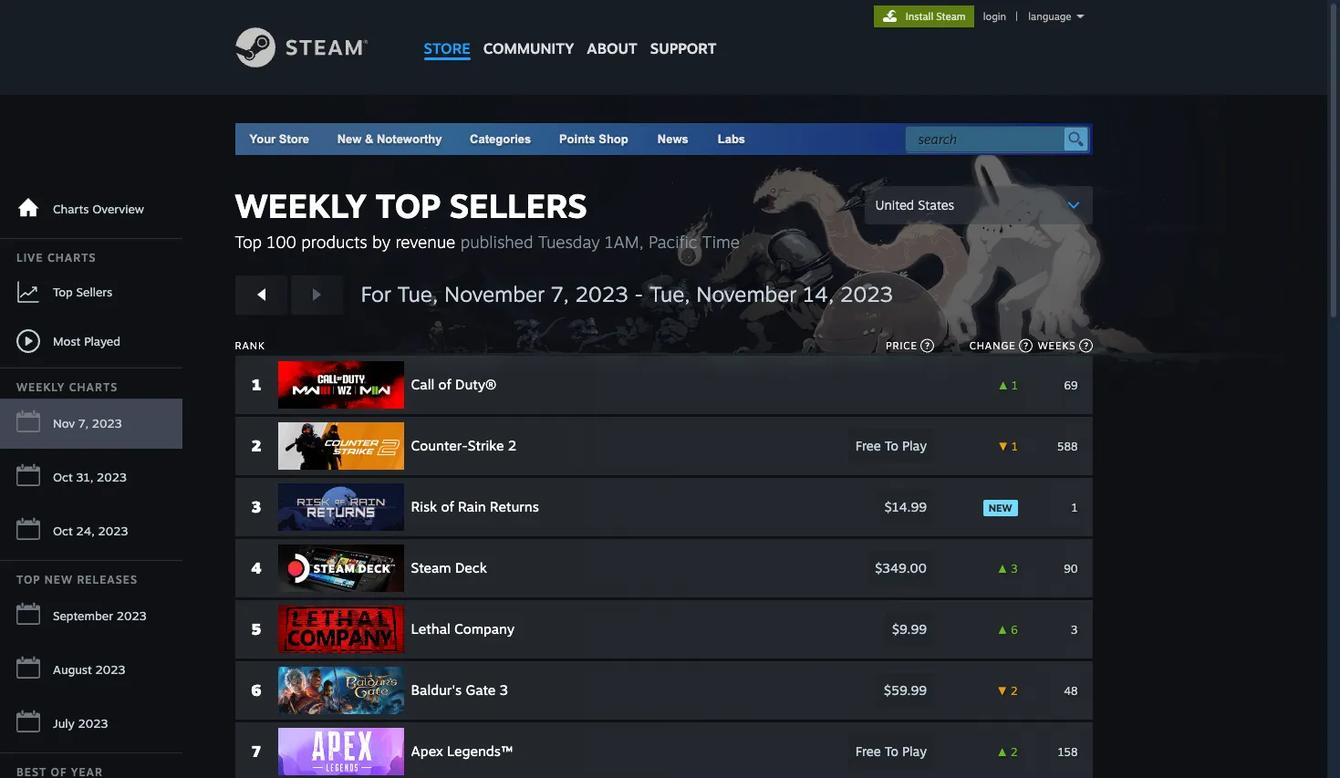 Task type: vqa. For each thing, say whether or not it's contained in the screenshot.
Install
yes



Task type: locate. For each thing, give the bounding box(es) containing it.
free for 2
[[856, 438, 881, 454]]

login | language
[[983, 10, 1072, 23]]

september 2023 link
[[0, 591, 182, 641]]

top for sellers
[[53, 284, 73, 299]]

releases
[[77, 573, 138, 587]]

charts for nov
[[69, 381, 118, 394]]

24,
[[76, 524, 95, 538]]

2 horizontal spatial new
[[989, 501, 1013, 514]]

1 vertical spatial 6
[[251, 681, 262, 700]]

1 vertical spatial ▼
[[997, 684, 1008, 698]]

new up ▲ 3
[[989, 501, 1013, 514]]

0 vertical spatial new
[[337, 132, 362, 146]]

oct left "31,"
[[53, 470, 73, 485]]

0 vertical spatial ▼
[[998, 439, 1009, 453]]

november down time
[[696, 281, 797, 308]]

oct left 24,
[[53, 524, 73, 538]]

support
[[650, 39, 717, 57]]

points
[[559, 132, 596, 146]]

1 up 90
[[1072, 501, 1078, 514]]

weeks
[[1038, 339, 1076, 352]]

steam
[[936, 10, 966, 23], [411, 559, 451, 577]]

top down live charts
[[53, 284, 73, 299]]

1 vertical spatial to
[[885, 744, 899, 759]]

most
[[53, 334, 81, 348]]

1 vertical spatial new
[[989, 501, 1013, 514]]

1 play from the top
[[903, 438, 927, 454]]

1 vertical spatial charts
[[47, 251, 96, 265]]

of right "risk"
[[441, 498, 454, 516]]

0 vertical spatial to
[[885, 438, 899, 454]]

1 vertical spatial steam
[[411, 559, 451, 577]]

play down $59.99
[[903, 744, 927, 759]]

to
[[885, 438, 899, 454], [885, 744, 899, 759]]

▼
[[998, 439, 1009, 453], [997, 684, 1008, 698]]

products
[[301, 232, 367, 252]]

top for new
[[16, 573, 41, 587]]

play up "$14.99"
[[903, 438, 927, 454]]

oct 24, 2023
[[53, 524, 128, 538]]

free to play down $59.99
[[856, 744, 927, 759]]

14,
[[803, 281, 834, 308]]

your store link
[[250, 132, 309, 146]]

1 vertical spatial play
[[903, 744, 927, 759]]

nov 7, 2023 link
[[0, 399, 182, 449]]

duty®
[[455, 376, 497, 393]]

top
[[375, 185, 441, 226], [235, 232, 262, 252], [53, 284, 73, 299], [16, 573, 41, 587]]

0 vertical spatial charts
[[53, 202, 89, 216]]

2 vertical spatial charts
[[69, 381, 118, 394]]

weekly for weekly top sellers
[[235, 185, 367, 226]]

to for 2
[[885, 438, 899, 454]]

revenue
[[395, 232, 456, 252]]

to for 7
[[885, 744, 899, 759]]

0 vertical spatial free to play
[[856, 438, 927, 454]]

▲ for 7
[[997, 745, 1008, 759]]

your store
[[250, 132, 309, 146]]

most played
[[53, 334, 120, 348]]

31,
[[76, 470, 93, 485]]

6
[[1011, 623, 1018, 636], [251, 681, 262, 700]]

language
[[1029, 10, 1072, 23]]

7, down tuesday
[[551, 281, 569, 308]]

tue, right for
[[398, 281, 438, 308]]

live
[[16, 251, 43, 265]]

2 play from the top
[[903, 744, 927, 759]]

oct for oct 24, 2023
[[53, 524, 73, 538]]

1 horizontal spatial weekly
[[235, 185, 367, 226]]

weekly charts
[[16, 381, 118, 394]]

6 up 7 in the left bottom of the page
[[251, 681, 262, 700]]

of right call
[[439, 376, 451, 393]]

lethal company link
[[278, 606, 806, 653]]

1 free from the top
[[856, 438, 881, 454]]

7, right nov
[[78, 416, 89, 431]]

0 horizontal spatial weekly
[[16, 381, 65, 394]]

6 down ▲ 3
[[1011, 623, 1018, 636]]

588
[[1057, 439, 1078, 453]]

july 2023
[[53, 716, 108, 731]]

november down published
[[444, 281, 545, 308]]

sellers up published
[[450, 185, 587, 226]]

tue,
[[398, 281, 438, 308], [650, 281, 690, 308]]

2
[[252, 436, 261, 455], [508, 437, 517, 454], [1011, 684, 1018, 698], [1011, 745, 1018, 759]]

2 free from the top
[[856, 744, 881, 759]]

categories link
[[470, 132, 531, 146]]

0 vertical spatial free
[[856, 438, 881, 454]]

1 vertical spatial sellers
[[76, 284, 112, 299]]

steam inside 'link'
[[411, 559, 451, 577]]

september 2023
[[53, 609, 147, 623]]

new & noteworthy
[[337, 132, 442, 146]]

to up "$14.99"
[[885, 438, 899, 454]]

steam left deck
[[411, 559, 451, 577]]

weekly up nov
[[16, 381, 65, 394]]

counter-strike 2
[[411, 437, 517, 454]]

7,
[[551, 281, 569, 308], [78, 416, 89, 431]]

2023 right 'july'
[[78, 716, 108, 731]]

0 vertical spatial 7,
[[551, 281, 569, 308]]

your
[[250, 132, 276, 146]]

states
[[918, 197, 955, 213]]

new left & on the left top of the page
[[337, 132, 362, 146]]

top up september 2023 link
[[16, 573, 41, 587]]

0 horizontal spatial 7,
[[78, 416, 89, 431]]

3 inside 'link'
[[500, 682, 508, 699]]

to down $59.99
[[885, 744, 899, 759]]

7
[[252, 742, 261, 761]]

free to play for 7
[[856, 744, 927, 759]]

0 horizontal spatial tue,
[[398, 281, 438, 308]]

4
[[251, 558, 262, 578]]

oct 31, 2023 link
[[0, 453, 182, 503]]

2 oct from the top
[[53, 524, 73, 538]]

▲ up ▲ 6
[[997, 562, 1008, 575]]

1 vertical spatial free
[[856, 744, 881, 759]]

tue, right - at the left top
[[650, 281, 690, 308]]

0 horizontal spatial new
[[45, 573, 73, 587]]

1 down change at the top
[[1012, 378, 1018, 392]]

90
[[1064, 562, 1078, 575]]

risk of rain returns
[[411, 498, 539, 516]]

3 right gate
[[500, 682, 508, 699]]

▼ for 2
[[998, 439, 1009, 453]]

most played link
[[0, 318, 182, 364]]

2 to from the top
[[885, 744, 899, 759]]

deck
[[455, 559, 487, 577]]

new
[[337, 132, 362, 146], [989, 501, 1013, 514], [45, 573, 73, 587]]

2 vertical spatial new
[[45, 573, 73, 587]]

▲ down ▼ 2
[[997, 745, 1008, 759]]

3 down 90
[[1071, 623, 1078, 636]]

free for 7
[[856, 744, 881, 759]]

weekly top sellers
[[235, 185, 587, 226]]

charts left overview
[[53, 202, 89, 216]]

weekly
[[235, 185, 367, 226], [16, 381, 65, 394]]

returns
[[490, 498, 539, 516]]

0 vertical spatial sellers
[[450, 185, 587, 226]]

united states
[[876, 197, 955, 213]]

1 to from the top
[[885, 438, 899, 454]]

▲ down change at the top
[[998, 378, 1009, 392]]

new for new & noteworthy
[[337, 132, 362, 146]]

free to play up "$14.99"
[[856, 438, 927, 454]]

1 oct from the top
[[53, 470, 73, 485]]

0 vertical spatial play
[[903, 438, 927, 454]]

sellers up the most played link on the top of page
[[76, 284, 112, 299]]

0 horizontal spatial 6
[[251, 681, 262, 700]]

1 november from the left
[[444, 281, 545, 308]]

2023 right "31,"
[[97, 470, 127, 485]]

1 vertical spatial oct
[[53, 524, 73, 538]]

legends™
[[447, 743, 513, 760]]

2023 right 24,
[[98, 524, 128, 538]]

5
[[251, 620, 261, 639]]

new up 'september'
[[45, 573, 73, 587]]

weekly up 100
[[235, 185, 367, 226]]

1 horizontal spatial november
[[696, 281, 797, 308]]

0 vertical spatial steam
[[936, 10, 966, 23]]

-
[[634, 281, 644, 308]]

2 free to play from the top
[[856, 744, 927, 759]]

0 vertical spatial 6
[[1011, 623, 1018, 636]]

1 vertical spatial of
[[441, 498, 454, 516]]

▲ up ▼ 2
[[997, 623, 1008, 636]]

steam right install
[[936, 10, 966, 23]]

1 horizontal spatial tue,
[[650, 281, 690, 308]]

oct for oct 31, 2023
[[53, 470, 73, 485]]

of
[[439, 376, 451, 393], [441, 498, 454, 516]]

0 horizontal spatial steam
[[411, 559, 451, 577]]

0 vertical spatial oct
[[53, 470, 73, 485]]

strike
[[468, 437, 504, 454]]

sellers
[[450, 185, 587, 226], [76, 284, 112, 299]]

▼ 2
[[997, 684, 1018, 698]]

charts up the top sellers
[[47, 251, 96, 265]]

2 november from the left
[[696, 281, 797, 308]]

▼ down ▲ 1
[[998, 439, 1009, 453]]

time
[[702, 232, 740, 252]]

0 vertical spatial weekly
[[235, 185, 367, 226]]

1 vertical spatial weekly
[[16, 381, 65, 394]]

change
[[970, 339, 1016, 352]]

charts up nov 7, 2023
[[69, 381, 118, 394]]

points shop
[[559, 132, 628, 146]]

top left 100
[[235, 232, 262, 252]]

1 horizontal spatial new
[[337, 132, 362, 146]]

1 free to play from the top
[[856, 438, 927, 454]]

0 horizontal spatial november
[[444, 281, 545, 308]]

free to play
[[856, 438, 927, 454], [856, 744, 927, 759]]

1 horizontal spatial steam
[[936, 10, 966, 23]]

august 2023 link
[[0, 645, 182, 695]]

search text field
[[918, 128, 1060, 151]]

play for 2
[[903, 438, 927, 454]]

about
[[587, 39, 638, 57]]

$349.00
[[875, 560, 927, 576]]

top up revenue at the top of page
[[375, 185, 441, 226]]

▲
[[998, 378, 1009, 392], [997, 562, 1008, 575], [997, 623, 1008, 636], [997, 745, 1008, 759]]

free to play for 2
[[856, 438, 927, 454]]

1 vertical spatial free to play
[[856, 744, 927, 759]]

rank
[[235, 339, 265, 352]]

▲ for 1
[[998, 378, 1009, 392]]

0 vertical spatial of
[[439, 376, 451, 393]]

charts
[[53, 202, 89, 216], [47, 251, 96, 265], [69, 381, 118, 394]]

baldur's gate 3
[[411, 682, 508, 699]]

▼ up ▲ 2
[[997, 684, 1008, 698]]

1 vertical spatial 7,
[[78, 416, 89, 431]]

top sellers link
[[0, 269, 182, 315]]

play
[[903, 438, 927, 454], [903, 744, 927, 759]]

new & noteworthy link
[[337, 132, 442, 146]]

2023 left - at the left top
[[575, 281, 628, 308]]



Task type: describe. For each thing, give the bounding box(es) containing it.
install
[[906, 10, 934, 23]]

for tue, november 7, 2023 - tue, november 14, 2023
[[361, 281, 893, 308]]

apex legends™ link
[[278, 728, 806, 776]]

counter-
[[411, 437, 468, 454]]

0 horizontal spatial sellers
[[76, 284, 112, 299]]

top sellers
[[53, 284, 112, 299]]

noteworthy
[[377, 132, 442, 146]]

oct 24, 2023 link
[[0, 506, 182, 557]]

baldur's
[[411, 682, 462, 699]]

united
[[876, 197, 914, 213]]

store link
[[417, 0, 477, 66]]

3 left 90
[[1011, 562, 1018, 575]]

played
[[84, 334, 120, 348]]

rain
[[458, 498, 486, 516]]

weekly for weekly charts
[[16, 381, 65, 394]]

48
[[1064, 684, 1078, 698]]

&
[[365, 132, 374, 146]]

top new releases
[[16, 573, 138, 587]]

1 left 588
[[1012, 439, 1018, 453]]

2023 right 14,
[[840, 281, 893, 308]]

about link
[[581, 0, 644, 62]]

tuesday
[[538, 232, 600, 252]]

1 horizontal spatial 7,
[[551, 281, 569, 308]]

labs
[[718, 132, 746, 146]]

1 down rank
[[252, 375, 261, 394]]

new for new
[[989, 501, 1013, 514]]

shop
[[599, 132, 628, 146]]

$9.99
[[892, 621, 927, 637]]

$59.99
[[884, 683, 927, 698]]

play for 7
[[903, 744, 927, 759]]

▲ 6
[[997, 623, 1018, 636]]

charts overview
[[53, 202, 144, 216]]

august 2023
[[53, 662, 126, 677]]

nov 7, 2023
[[53, 416, 122, 431]]

live charts
[[16, 251, 96, 265]]

risk of rain returns link
[[278, 484, 806, 531]]

price
[[886, 339, 918, 352]]

baldur's gate 3 link
[[278, 667, 806, 714]]

store
[[279, 132, 309, 146]]

2023 right nov
[[92, 416, 122, 431]]

▲ for 5
[[997, 623, 1008, 636]]

apex legends™
[[411, 743, 513, 760]]

apex
[[411, 743, 443, 760]]

▼ for 6
[[997, 684, 1008, 698]]

login
[[983, 10, 1006, 23]]

by
[[372, 232, 391, 252]]

overview
[[92, 202, 144, 216]]

news link
[[643, 123, 703, 155]]

2023 right the august
[[95, 662, 126, 677]]

risk
[[411, 498, 437, 516]]

nov
[[53, 416, 75, 431]]

install steam
[[906, 10, 966, 23]]

july
[[53, 716, 75, 731]]

of for 3
[[441, 498, 454, 516]]

1 tue, from the left
[[398, 281, 438, 308]]

100
[[267, 232, 297, 252]]

support link
[[644, 0, 723, 62]]

oct 31, 2023
[[53, 470, 127, 485]]

call
[[411, 376, 435, 393]]

community
[[483, 39, 574, 57]]

▲ 1
[[998, 378, 1018, 392]]

▲ for 4
[[997, 562, 1008, 575]]

pacific
[[649, 232, 697, 252]]

install steam link
[[874, 5, 974, 27]]

store
[[424, 39, 471, 57]]

published
[[461, 232, 533, 252]]

august
[[53, 662, 92, 677]]

▼ 1
[[998, 439, 1018, 453]]

community link
[[477, 0, 581, 66]]

charts for top
[[47, 251, 96, 265]]

1 horizontal spatial 6
[[1011, 623, 1018, 636]]

|
[[1016, 10, 1018, 23]]

july 2023 link
[[0, 699, 182, 749]]

for
[[361, 281, 392, 308]]

1 horizontal spatial sellers
[[450, 185, 587, 226]]

top 100 products by revenue published tuesday 1am, pacific time
[[235, 232, 740, 252]]

charts overview link
[[0, 184, 182, 235]]

$14.99
[[885, 499, 927, 515]]

company
[[454, 620, 515, 638]]

1am,
[[605, 232, 644, 252]]

top for 100
[[235, 232, 262, 252]]

3 up 4
[[252, 497, 261, 516]]

of for 1
[[439, 376, 451, 393]]

▲ 2
[[997, 745, 1018, 759]]

counter-strike 2 link
[[278, 422, 806, 470]]

lethal
[[411, 620, 451, 638]]

gate
[[466, 682, 496, 699]]

steam deck link
[[278, 545, 806, 592]]

news
[[658, 132, 689, 146]]

2023 down releases
[[117, 609, 147, 623]]

categories
[[470, 132, 531, 146]]

2 tue, from the left
[[650, 281, 690, 308]]

69
[[1065, 378, 1078, 392]]

labs link
[[703, 123, 760, 155]]



